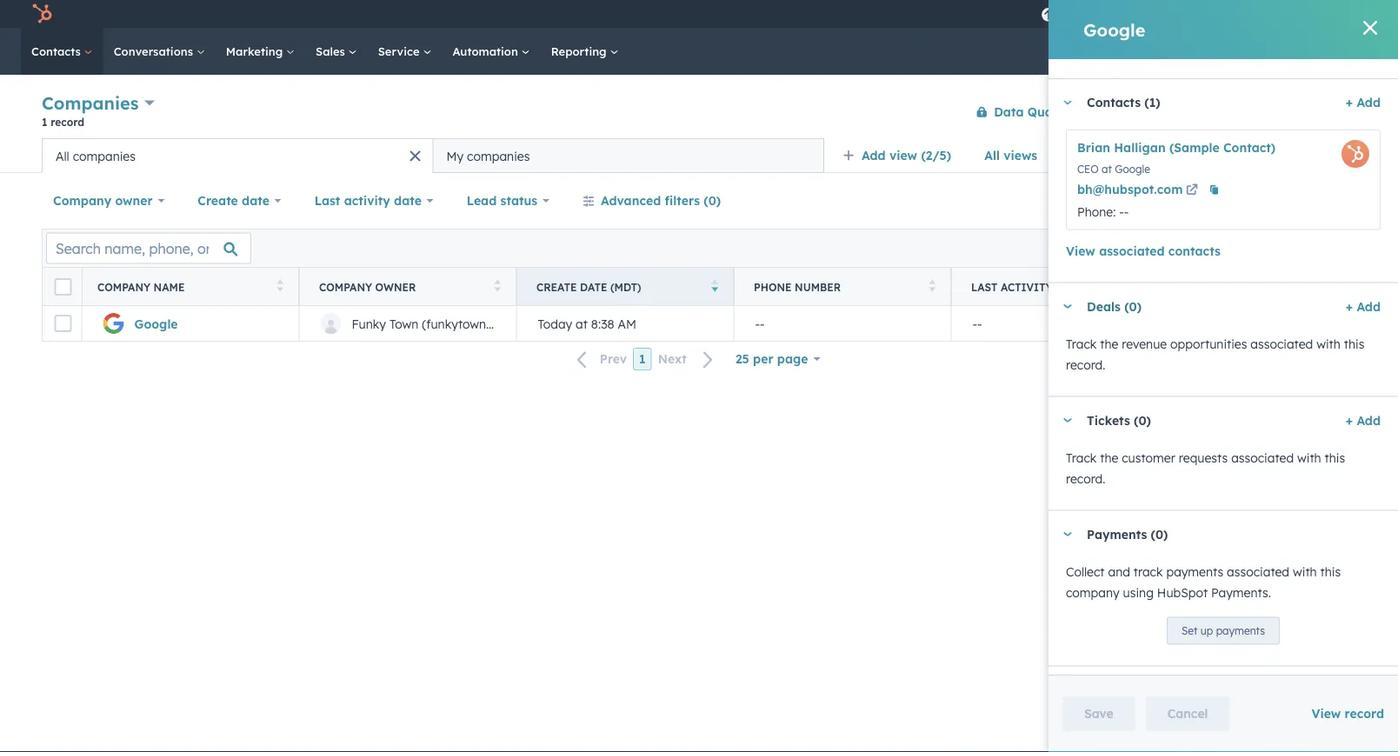 Task type: locate. For each thing, give the bounding box(es) containing it.
0 horizontal spatial company
[[1066, 585, 1120, 600]]

2 press to sort. element from the left
[[494, 280, 501, 294]]

1 vertical spatial + add
[[1346, 299, 1381, 314]]

2 vertical spatial caret image
[[1063, 418, 1073, 423]]

1 down the companies
[[42, 115, 47, 128]]

3 + add button from the top
[[1346, 410, 1381, 431]]

+ add for track the revenue opportunities associated with this record.
[[1346, 299, 1381, 314]]

2 date from the left
[[1056, 280, 1083, 293]]

0 vertical spatial + add button
[[1346, 92, 1381, 113]]

company down all companies at the top of page
[[53, 193, 111, 208]]

0 vertical spatial google
[[1083, 19, 1146, 40]]

0 horizontal spatial at
[[576, 316, 588, 331]]

at for today
[[576, 316, 588, 331]]

companies for my companies
[[467, 148, 530, 163]]

3 + add from the top
[[1346, 413, 1381, 428]]

owner up search name, phone, or domain search field
[[115, 193, 153, 208]]

google down name at the left top of the page
[[134, 316, 178, 331]]

date right activity
[[1056, 280, 1083, 293]]

2 vertical spatial this
[[1320, 564, 1341, 579]]

(0) inside deals (0) dropdown button
[[1124, 299, 1142, 314]]

1 all from the left
[[984, 148, 1000, 163]]

1 vertical spatial track
[[1066, 450, 1097, 465]]

2 all from the left
[[56, 148, 69, 163]]

this for track the revenue opportunities associated with this record.
[[1344, 336, 1365, 351]]

number
[[795, 280, 841, 293]]

0 vertical spatial payments
[[1166, 564, 1224, 579]]

this inside the 'collect and track payments associated with this company using hubspot payments.'
[[1320, 564, 1341, 579]]

1 horizontal spatial record
[[1345, 706, 1384, 721]]

1 horizontal spatial owner
[[375, 280, 416, 293]]

descending sort. press to sort ascending. element
[[712, 280, 718, 294]]

today
[[538, 316, 572, 331]]

menu containing funky
[[1029, 0, 1377, 28]]

views
[[1004, 148, 1038, 163]]

1 vertical spatial the
[[1100, 450, 1119, 465]]

view record link
[[1312, 706, 1384, 721]]

contacts
[[31, 44, 84, 58], [1087, 95, 1141, 110]]

2 date from the left
[[394, 193, 422, 208]]

1 press to sort. image from the left
[[494, 280, 501, 292]]

0 horizontal spatial 1
[[42, 115, 47, 128]]

up
[[1201, 624, 1213, 637]]

caret image for contacts (1)
[[1063, 100, 1073, 105]]

2 vertical spatial create
[[537, 280, 577, 293]]

2 vertical spatial +
[[1346, 413, 1353, 428]]

quality
[[1028, 104, 1072, 119]]

town
[[390, 316, 418, 331]]

1 horizontal spatial date
[[394, 193, 422, 208]]

company inside button
[[1296, 105, 1342, 118]]

1 horizontal spatial all
[[984, 148, 1000, 163]]

all inside button
[[56, 148, 69, 163]]

+ for track the revenue opportunities associated with this record.
[[1346, 299, 1353, 314]]

2 vertical spatial + add button
[[1346, 410, 1381, 431]]

create inside popup button
[[198, 193, 238, 208]]

1 horizontal spatial date
[[1056, 280, 1083, 293]]

2 caret image from the top
[[1063, 304, 1073, 309]]

2 + from the top
[[1346, 299, 1353, 314]]

add
[[1357, 95, 1381, 110], [862, 148, 886, 163], [1357, 299, 1381, 314], [1357, 413, 1381, 428]]

view for view associated contacts
[[1066, 243, 1096, 258]]

2 record. from the top
[[1066, 471, 1106, 486]]

2 horizontal spatial create
[[1260, 105, 1293, 118]]

lead status button
[[455, 183, 561, 218]]

last inside popup button
[[314, 193, 340, 208]]

1 caret image from the top
[[1063, 100, 1073, 105]]

date right 'activity'
[[394, 193, 422, 208]]

1 vertical spatial last
[[971, 280, 998, 293]]

all
[[984, 148, 1000, 163], [56, 148, 69, 163]]

1
[[42, 115, 47, 128], [639, 351, 646, 367]]

record for 1 record
[[51, 115, 84, 128]]

add view (2/5) button
[[831, 138, 973, 173]]

Search name, phone, or domain search field
[[46, 233, 251, 264]]

0 horizontal spatial --
[[755, 316, 765, 331]]

1 for 1
[[639, 351, 646, 367]]

caret image for deals (0)
[[1063, 304, 1073, 309]]

search button
[[1353, 37, 1383, 66]]

2 vertical spatial with
[[1293, 564, 1317, 579]]

3 + from the top
[[1346, 413, 1353, 428]]

-- up "per"
[[755, 316, 765, 331]]

associated right the opportunities
[[1251, 336, 1313, 351]]

automation link
[[442, 28, 541, 75]]

3 press to sort. image from the left
[[1146, 280, 1153, 292]]

1 vertical spatial 1
[[639, 351, 646, 367]]

+ add button for track the customer requests associated with this record.
[[1346, 410, 1381, 431]]

0 vertical spatial company
[[1296, 105, 1342, 118]]

contacts inside contacts link
[[31, 44, 84, 58]]

associated down phone: -- on the top right
[[1099, 243, 1165, 258]]

1 vertical spatial view
[[1312, 706, 1341, 721]]

caret image
[[1063, 100, 1073, 105], [1063, 304, 1073, 309], [1063, 418, 1073, 423]]

last left activity
[[971, 280, 998, 293]]

caret image for tickets (0)
[[1063, 418, 1073, 423]]

0 horizontal spatial date
[[242, 193, 269, 208]]

this inside track the customer requests associated with this record.
[[1325, 450, 1345, 465]]

associated inside the 'collect and track payments associated with this company using hubspot payments.'
[[1227, 564, 1290, 579]]

company owner button
[[42, 183, 176, 218]]

the down tickets
[[1100, 450, 1119, 465]]

1 vertical spatial this
[[1325, 450, 1345, 465]]

0 horizontal spatial last
[[314, 193, 340, 208]]

reporting
[[551, 44, 610, 58]]

date
[[242, 193, 269, 208], [394, 193, 422, 208]]

0 vertical spatial + add
[[1346, 95, 1381, 110]]

press to sort. element for phone number
[[929, 280, 936, 294]]

1 vertical spatial with
[[1297, 450, 1321, 465]]

create inside button
[[1260, 105, 1293, 118]]

0 horizontal spatial all
[[56, 148, 69, 163]]

the
[[1100, 336, 1119, 351], [1100, 450, 1119, 465]]

record. inside track the customer requests associated with this record.
[[1066, 471, 1106, 486]]

add for contacts (1)
[[1357, 95, 1381, 110]]

0 horizontal spatial contacts
[[31, 44, 84, 58]]

all down 1 record
[[56, 148, 69, 163]]

google up bh@hubspot.com
[[1115, 163, 1150, 176]]

caret image inside contacts (1) dropdown button
[[1063, 100, 1073, 105]]

0 vertical spatial caret image
[[1063, 100, 1073, 105]]

associated right "requests"
[[1231, 450, 1294, 465]]

cancel button
[[1146, 697, 1230, 731]]

press to sort. element
[[277, 280, 283, 294], [494, 280, 501, 294], [929, 280, 936, 294], [1146, 280, 1153, 294]]

halligan
[[1114, 140, 1166, 155]]

(1)
[[1145, 95, 1161, 110]]

contacts link
[[21, 28, 103, 75]]

press to sort. image
[[494, 280, 501, 292], [929, 280, 936, 292], [1146, 280, 1153, 292]]

prev button
[[567, 348, 633, 371]]

1 horizontal spatial company owner
[[319, 280, 416, 293]]

google left marketplaces image
[[1083, 19, 1146, 40]]

1 horizontal spatial company
[[1296, 105, 1342, 118]]

track inside track the revenue opportunities associated with this record.
[[1066, 336, 1097, 351]]

with inside track the revenue opportunities associated with this record.
[[1317, 336, 1341, 351]]

3 press to sort. element from the left
[[929, 280, 936, 294]]

create for create date
[[198, 193, 238, 208]]

with inside track the customer requests associated with this record.
[[1297, 450, 1321, 465]]

0 vertical spatial track
[[1066, 336, 1097, 351]]

at left 8:38
[[576, 316, 588, 331]]

hubspot image
[[31, 3, 52, 24]]

all views
[[984, 148, 1038, 163]]

2 press to sort. image from the left
[[929, 280, 936, 292]]

view for view record
[[1312, 706, 1341, 721]]

2 vertical spatial + add
[[1346, 413, 1381, 428]]

record. up tickets
[[1066, 357, 1106, 372]]

last left 'activity'
[[314, 193, 340, 208]]

collect and track payments associated with this company using hubspot payments.
[[1066, 564, 1341, 600]]

this for track the customer requests associated with this record.
[[1325, 450, 1345, 465]]

1 companies from the left
[[73, 148, 136, 163]]

deals (0) button
[[1049, 283, 1339, 330]]

(mdt)
[[610, 280, 641, 293], [1086, 280, 1117, 293]]

create for create company
[[1260, 105, 1293, 118]]

1 the from the top
[[1100, 336, 1119, 351]]

0 horizontal spatial company owner
[[53, 193, 153, 208]]

create up today
[[537, 280, 577, 293]]

press to sort. image for phone number
[[929, 280, 936, 292]]

1 horizontal spatial contacts
[[1087, 95, 1141, 110]]

track inside track the customer requests associated with this record.
[[1066, 450, 1097, 465]]

3 caret image from the top
[[1063, 418, 1073, 423]]

0 vertical spatial 1
[[42, 115, 47, 128]]

1 + from the top
[[1346, 95, 1353, 110]]

and
[[1108, 564, 1130, 579]]

brian
[[1077, 140, 1110, 155]]

date down all companies button
[[242, 193, 269, 208]]

(0) right tickets
[[1134, 413, 1151, 428]]

last for last activity date (mdt)
[[971, 280, 998, 293]]

1 horizontal spatial press to sort. image
[[929, 280, 936, 292]]

export button
[[1201, 237, 1256, 260]]

-
[[1119, 204, 1124, 219], [1124, 204, 1129, 219], [755, 316, 760, 331], [760, 316, 765, 331], [973, 316, 977, 331], [977, 316, 982, 331]]

status
[[500, 193, 538, 208]]

0 horizontal spatial record
[[51, 115, 84, 128]]

1 vertical spatial payments
[[1216, 624, 1265, 637]]

1 button
[[633, 348, 652, 370]]

caret image inside the tickets (0) dropdown button
[[1063, 418, 1073, 423]]

1 vertical spatial +
[[1346, 299, 1353, 314]]

tickets (0)
[[1087, 413, 1151, 428]]

1 vertical spatial company
[[1066, 585, 1120, 600]]

0 horizontal spatial companies
[[73, 148, 136, 163]]

company inside popup button
[[53, 193, 111, 208]]

create down all companies button
[[198, 193, 238, 208]]

company owner
[[53, 193, 153, 208], [319, 280, 416, 293]]

add for tickets (0)
[[1357, 413, 1381, 428]]

0 vertical spatial with
[[1317, 336, 1341, 351]]

0 horizontal spatial date
[[580, 280, 607, 293]]

0 vertical spatial +
[[1346, 95, 1353, 110]]

descending sort. press to sort ascending. image
[[712, 280, 718, 292]]

brian halligan (sample contact)
[[1077, 140, 1276, 155]]

1 right prev
[[639, 351, 646, 367]]

0 horizontal spatial (mdt)
[[610, 280, 641, 293]]

view record
[[1312, 706, 1384, 721]]

the inside track the customer requests associated with this record.
[[1100, 450, 1119, 465]]

contacts left (1)
[[1087, 95, 1141, 110]]

upgrade image
[[1041, 8, 1056, 23]]

create company
[[1260, 105, 1342, 118]]

(mdt) up am
[[610, 280, 641, 293]]

2 + add button from the top
[[1346, 296, 1381, 317]]

2 companies from the left
[[467, 148, 530, 163]]

at right ceo
[[1102, 163, 1112, 176]]

1 horizontal spatial companies
[[467, 148, 530, 163]]

record. for track the revenue opportunities associated with this record.
[[1066, 357, 1106, 372]]

companies up company owner popup button
[[73, 148, 136, 163]]

0 vertical spatial record.
[[1066, 357, 1106, 372]]

track for track the revenue opportunities associated with this record.
[[1066, 336, 1097, 351]]

company name
[[97, 280, 185, 293]]

0 vertical spatial last
[[314, 193, 340, 208]]

1 horizontal spatial (mdt)
[[1086, 280, 1117, 293]]

contacts (1)
[[1087, 95, 1161, 110]]

add for deals (0)
[[1357, 299, 1381, 314]]

caret image inside deals (0) dropdown button
[[1063, 304, 1073, 309]]

1 inside companies banner
[[42, 115, 47, 128]]

1 track from the top
[[1066, 336, 1097, 351]]

the inside track the revenue opportunities associated with this record.
[[1100, 336, 1119, 351]]

close image
[[1363, 21, 1377, 35]]

menu item
[[1121, 0, 1124, 28]]

associated up payments.
[[1227, 564, 1290, 579]]

next
[[658, 351, 687, 367]]

associated for requests
[[1231, 450, 1294, 465]]

owner up town
[[375, 280, 416, 293]]

2 vertical spatial google
[[134, 316, 178, 331]]

requests
[[1179, 450, 1228, 465]]

associated for payments
[[1227, 564, 1290, 579]]

lead
[[467, 193, 497, 208]]

create up "contact)"
[[1260, 105, 1293, 118]]

1 horizontal spatial at
[[1102, 163, 1112, 176]]

calling icon image
[[1133, 7, 1149, 22]]

press to sort. image for last activity date (mdt)
[[1146, 280, 1153, 292]]

0 vertical spatial record
[[51, 115, 84, 128]]

record. up caret icon
[[1066, 471, 1106, 486]]

(mdt) up deals
[[1086, 280, 1117, 293]]

2 + add from the top
[[1346, 299, 1381, 314]]

1 vertical spatial + add button
[[1346, 296, 1381, 317]]

funky town (funkytownclown1@gmail.com)
[[352, 316, 600, 331]]

1 vertical spatial contacts
[[1087, 95, 1141, 110]]

1 (mdt) from the left
[[610, 280, 641, 293]]

advanced
[[601, 193, 661, 208]]

-- down last activity date (mdt)
[[973, 316, 982, 331]]

+ add
[[1346, 95, 1381, 110], [1346, 299, 1381, 314], [1346, 413, 1381, 428]]

save
[[1084, 706, 1114, 721]]

0 vertical spatial this
[[1344, 336, 1365, 351]]

company owner inside popup button
[[53, 193, 153, 208]]

all left the views
[[984, 148, 1000, 163]]

using
[[1123, 585, 1154, 600]]

1 horizontal spatial create
[[537, 280, 577, 293]]

(0) right deals
[[1124, 299, 1142, 314]]

this
[[1344, 336, 1365, 351], [1325, 450, 1345, 465], [1320, 564, 1341, 579]]

(0) for tickets
[[1134, 413, 1151, 428]]

-- button
[[734, 306, 951, 341]]

marketplaces image
[[1169, 8, 1185, 23]]

1 record. from the top
[[1066, 357, 1106, 372]]

0 horizontal spatial owner
[[115, 193, 153, 208]]

create date (mdt)
[[537, 280, 641, 293]]

2 the from the top
[[1100, 450, 1119, 465]]

with for collect and track payments associated with this company using hubspot payments.
[[1293, 564, 1317, 579]]

record. inside track the revenue opportunities associated with this record.
[[1066, 357, 1106, 372]]

notifications image
[[1264, 8, 1280, 23]]

marketing link
[[215, 28, 305, 75]]

2 horizontal spatial press to sort. image
[[1146, 280, 1153, 292]]

2 -- from the left
[[973, 316, 982, 331]]

25 per page
[[736, 351, 808, 367]]

0 vertical spatial owner
[[115, 193, 153, 208]]

(0) inside the tickets (0) dropdown button
[[1134, 413, 1151, 428]]

the left revenue
[[1100, 336, 1119, 351]]

the for revenue
[[1100, 336, 1119, 351]]

-- inside button
[[755, 316, 765, 331]]

1 horizontal spatial 1
[[639, 351, 646, 367]]

0 vertical spatial contacts
[[31, 44, 84, 58]]

payments inside the 'collect and track payments associated with this company using hubspot payments.'
[[1166, 564, 1224, 579]]

ceo at google
[[1077, 163, 1150, 176]]

1 vertical spatial google
[[1115, 163, 1150, 176]]

this inside track the revenue opportunities associated with this record.
[[1344, 336, 1365, 351]]

record inside companies banner
[[51, 115, 84, 128]]

track
[[1134, 564, 1163, 579]]

date up "today at 8:38 am"
[[580, 280, 607, 293]]

0 horizontal spatial view
[[1066, 243, 1096, 258]]

0 horizontal spatial create
[[198, 193, 238, 208]]

companies right the my
[[467, 148, 530, 163]]

upgrade
[[1060, 8, 1109, 23]]

4 press to sort. element from the left
[[1146, 280, 1153, 294]]

1 horizontal spatial --
[[973, 316, 982, 331]]

view
[[1066, 243, 1096, 258], [1312, 706, 1341, 721]]

with
[[1317, 336, 1341, 351], [1297, 450, 1321, 465], [1293, 564, 1317, 579]]

1 horizontal spatial last
[[971, 280, 998, 293]]

associated inside track the revenue opportunities associated with this record.
[[1251, 336, 1313, 351]]

2 track from the top
[[1066, 450, 1097, 465]]

with inside the 'collect and track payments associated with this company using hubspot payments.'
[[1293, 564, 1317, 579]]

create date button
[[186, 183, 293, 218]]

1 vertical spatial record.
[[1066, 471, 1106, 486]]

1 inside button
[[639, 351, 646, 367]]

0 vertical spatial at
[[1102, 163, 1112, 176]]

track down deals
[[1066, 336, 1097, 351]]

track down tickets
[[1066, 450, 1097, 465]]

1 vertical spatial caret image
[[1063, 304, 1073, 309]]

filters
[[665, 193, 700, 208]]

view associated contacts
[[1066, 243, 1221, 258]]

actions button
[[1084, 98, 1160, 126]]

record
[[51, 115, 84, 128], [1345, 706, 1384, 721]]

0 vertical spatial view
[[1066, 243, 1096, 258]]

last activity date (mdt)
[[971, 280, 1117, 293]]

1 vertical spatial at
[[576, 316, 588, 331]]

0 vertical spatial the
[[1100, 336, 1119, 351]]

link opens in a new window image
[[1186, 180, 1198, 201], [1186, 185, 1198, 197]]

associated inside track the customer requests associated with this record.
[[1231, 450, 1294, 465]]

payments up hubspot
[[1166, 564, 1224, 579]]

funky
[[352, 316, 386, 331]]

prev
[[600, 351, 627, 367]]

(0) right filters
[[704, 193, 721, 208]]

1 -- from the left
[[755, 316, 765, 331]]

1 horizontal spatial view
[[1312, 706, 1341, 721]]

(0) up track
[[1151, 527, 1168, 542]]

funky button
[[1290, 0, 1376, 28]]

companies for all companies
[[73, 148, 136, 163]]

1 vertical spatial record
[[1345, 706, 1384, 721]]

with for track the revenue opportunities associated with this record.
[[1317, 336, 1341, 351]]

owner inside company owner popup button
[[115, 193, 153, 208]]

payments right up
[[1216, 624, 1265, 637]]

(0) inside payments (0) dropdown button
[[1151, 527, 1168, 542]]

contacts inside contacts (1) dropdown button
[[1087, 95, 1141, 110]]

notifications button
[[1257, 0, 1287, 28]]

0 vertical spatial company owner
[[53, 193, 153, 208]]

record. for track the customer requests associated with this record.
[[1066, 471, 1106, 486]]

contacts down hubspot link
[[31, 44, 84, 58]]

all for all companies
[[56, 148, 69, 163]]

tickets
[[1087, 413, 1130, 428]]

sales link
[[305, 28, 368, 75]]

create
[[1260, 105, 1293, 118], [198, 193, 238, 208], [537, 280, 577, 293]]

company owner up funky
[[319, 280, 416, 293]]

0 horizontal spatial press to sort. image
[[494, 280, 501, 292]]

0 vertical spatial create
[[1260, 105, 1293, 118]]

menu
[[1029, 0, 1377, 28]]

company owner down all companies at the top of page
[[53, 193, 153, 208]]

1 vertical spatial create
[[198, 193, 238, 208]]



Task type: vqa. For each thing, say whether or not it's contained in the screenshot.
left "COMPANY OWNER"
yes



Task type: describe. For each thing, give the bounding box(es) containing it.
revenue
[[1122, 336, 1167, 351]]

the for customer
[[1100, 450, 1119, 465]]

contacts for contacts (1)
[[1087, 95, 1141, 110]]

1 date from the left
[[580, 280, 607, 293]]

all companies
[[56, 148, 136, 163]]

activity
[[1001, 280, 1053, 293]]

associated inside view associated contacts link
[[1099, 243, 1165, 258]]

opportunities
[[1170, 336, 1247, 351]]

search image
[[1362, 45, 1374, 57]]

+ add for track the customer requests associated with this record.
[[1346, 413, 1381, 428]]

+ add button for track the revenue opportunities associated with this record.
[[1346, 296, 1381, 317]]

view associated contacts link
[[1066, 240, 1221, 261]]

activity
[[344, 193, 390, 208]]

press to sort. element for company owner
[[494, 280, 501, 294]]

at for ceo
[[1102, 163, 1112, 176]]

settings link
[[1232, 5, 1254, 23]]

companies button
[[42, 90, 155, 116]]

companies banner
[[42, 89, 1356, 138]]

company left name at the left top of the page
[[97, 280, 151, 293]]

1 + add button from the top
[[1346, 92, 1381, 113]]

(sample
[[1169, 140, 1220, 155]]

payments
[[1087, 527, 1147, 542]]

last activity date
[[314, 193, 422, 208]]

25 per page button
[[724, 342, 832, 377]]

caret image
[[1063, 532, 1073, 536]]

data quality
[[994, 104, 1072, 119]]

reporting link
[[541, 28, 629, 75]]

(0) for payments
[[1151, 527, 1168, 542]]

8:38
[[591, 316, 614, 331]]

(funkytownclown1@gmail.com)
[[422, 316, 600, 331]]

advanced filters (0)
[[601, 193, 721, 208]]

my
[[447, 148, 464, 163]]

customer
[[1122, 450, 1176, 465]]

data quality button
[[964, 94, 1073, 129]]

create date
[[198, 193, 269, 208]]

1 + add from the top
[[1346, 95, 1381, 110]]

ceo
[[1077, 163, 1099, 176]]

payments.
[[1211, 585, 1271, 600]]

create company button
[[1245, 98, 1356, 126]]

add view (2/5)
[[862, 148, 951, 163]]

1 vertical spatial owner
[[375, 280, 416, 293]]

actions
[[1098, 105, 1135, 118]]

hubspot link
[[21, 3, 65, 24]]

settings image
[[1235, 7, 1251, 23]]

today at 8:38 am
[[538, 316, 637, 331]]

(0) for deals
[[1124, 299, 1142, 314]]

this for collect and track payments associated with this company using hubspot payments.
[[1320, 564, 1341, 579]]

(2/5)
[[921, 148, 951, 163]]

track the revenue opportunities associated with this record.
[[1066, 336, 1365, 372]]

company inside the 'collect and track payments associated with this company using hubspot payments.'
[[1066, 585, 1120, 600]]

press to sort. image for company owner
[[494, 280, 501, 292]]

bh@hubspot.com
[[1077, 182, 1183, 197]]

am
[[618, 316, 637, 331]]

view
[[889, 148, 917, 163]]

+ for track the customer requests associated with this record.
[[1346, 413, 1353, 428]]

2 (mdt) from the left
[[1086, 280, 1117, 293]]

per
[[753, 351, 773, 367]]

hubspot
[[1157, 585, 1208, 600]]

last activity date button
[[303, 183, 445, 218]]

data
[[994, 104, 1024, 119]]

phone
[[754, 280, 792, 293]]

press to sort. element for last activity date (mdt)
[[1146, 280, 1153, 294]]

marketing
[[226, 44, 286, 58]]

last for last activity date
[[314, 193, 340, 208]]

add inside "popup button"
[[862, 148, 886, 163]]

Search HubSpot search field
[[1154, 37, 1367, 66]]

cancel
[[1168, 706, 1208, 721]]

phone:
[[1077, 204, 1116, 219]]

payments (0) button
[[1049, 511, 1374, 558]]

create for create date (mdt)
[[537, 280, 577, 293]]

phone: --
[[1077, 204, 1129, 219]]

1 record
[[42, 115, 84, 128]]

contacts (1) button
[[1049, 79, 1339, 126]]

next button
[[652, 348, 724, 371]]

funky town image
[[1301, 6, 1316, 22]]

deals (0)
[[1087, 299, 1142, 314]]

associated for opportunities
[[1251, 336, 1313, 351]]

with for track the customer requests associated with this record.
[[1297, 450, 1321, 465]]

1 link opens in a new window image from the top
[[1186, 180, 1198, 201]]

google link
[[134, 316, 178, 331]]

city
[[1189, 280, 1214, 293]]

company up funky
[[319, 280, 372, 293]]

all views link
[[973, 138, 1049, 173]]

2 link opens in a new window image from the top
[[1186, 185, 1198, 197]]

payments (0)
[[1087, 527, 1168, 542]]

service
[[378, 44, 423, 58]]

1 for 1 record
[[42, 115, 47, 128]]

1 press to sort. element from the left
[[277, 280, 283, 294]]

all for all views
[[984, 148, 1000, 163]]

set
[[1182, 624, 1198, 637]]

(0) inside advanced filters (0) button
[[704, 193, 721, 208]]

conversations link
[[103, 28, 215, 75]]

page
[[777, 351, 808, 367]]

calling icon button
[[1126, 2, 1156, 25]]

marketplaces button
[[1159, 0, 1196, 28]]

brian halligan (sample contact) link
[[1077, 140, 1276, 155]]

1 date from the left
[[242, 193, 269, 208]]

record for view record
[[1345, 706, 1384, 721]]

my companies
[[447, 148, 530, 163]]

conversations
[[114, 44, 196, 58]]

track for track the customer requests associated with this record.
[[1066, 450, 1097, 465]]

1 vertical spatial company owner
[[319, 280, 416, 293]]

pagination navigation
[[567, 348, 724, 371]]

help image
[[1206, 8, 1222, 23]]

advanced filters (0) button
[[571, 183, 732, 218]]

companies
[[42, 92, 139, 114]]

save button
[[1063, 697, 1135, 731]]

all companies button
[[42, 138, 433, 173]]

name
[[154, 280, 185, 293]]

contacts for contacts
[[31, 44, 84, 58]]

set up payments link
[[1167, 617, 1280, 645]]

25
[[736, 351, 749, 367]]

press to sort. image
[[277, 280, 283, 292]]

contact)
[[1223, 140, 1276, 155]]



